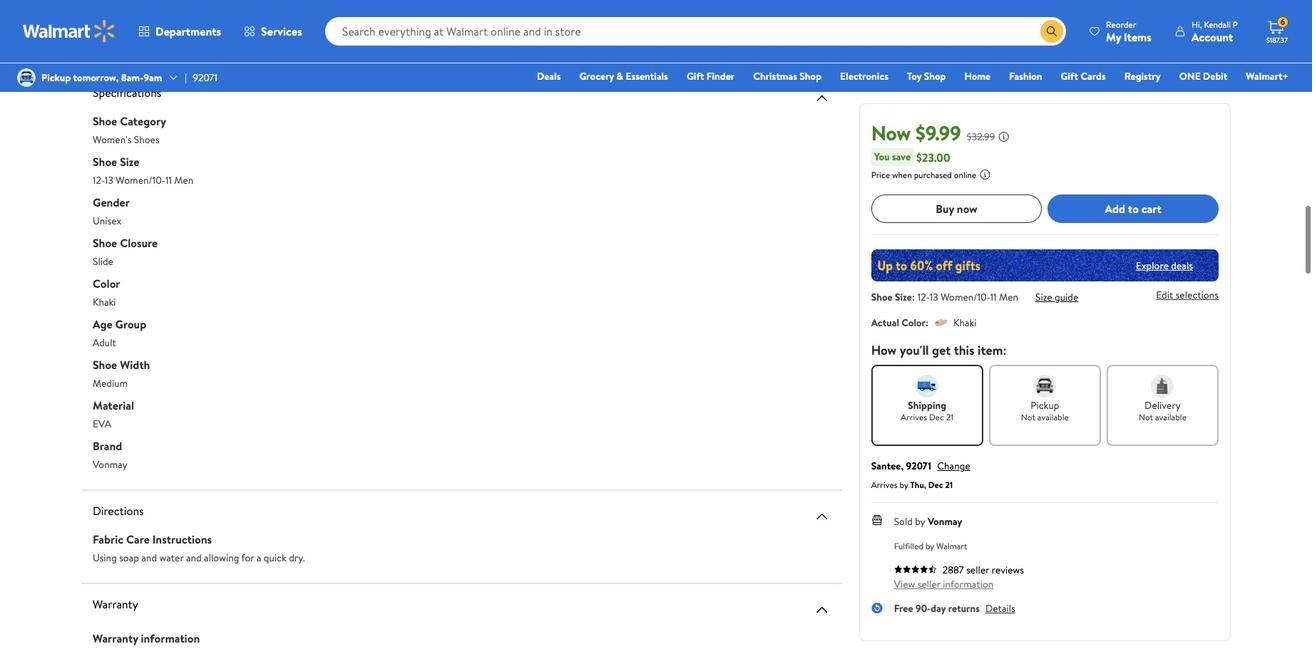 Task type: describe. For each thing, give the bounding box(es) containing it.
you'll
[[900, 342, 929, 359]]

sold by vonmay
[[894, 515, 962, 529]]

christmas
[[753, 69, 797, 83]]

using
[[93, 551, 117, 565]]

shoe up slide
[[93, 235, 117, 251]]

purchased
[[914, 169, 952, 181]]

category
[[120, 113, 166, 129]]

free
[[894, 602, 913, 616]]

material
[[93, 398, 134, 413]]

1 horizontal spatial 13
[[930, 290, 938, 305]]

warranty image
[[813, 602, 831, 619]]

a
[[257, 551, 261, 565]]

4.4939 stars out of 5, based on 2887 seller reviews element
[[894, 566, 937, 574]]

arrives inside 'shipping arrives dec 21'
[[901, 411, 927, 424]]

1 you from the left
[[180, 39, 196, 53]]

$187.37
[[1267, 35, 1288, 45]]

allowing
[[204, 551, 239, 565]]

available for delivery
[[1155, 411, 1187, 424]]

dry.
[[289, 551, 305, 565]]

size guide
[[1036, 290, 1078, 305]]

christmas shop link
[[747, 68, 828, 84]]

thu,
[[910, 479, 926, 491]]

see our disclaimer button
[[726, 39, 804, 53]]

price when purchased online
[[871, 169, 977, 181]]

explore deals
[[1136, 259, 1193, 273]]

electronics link
[[834, 68, 895, 84]]

change button
[[937, 459, 970, 474]]

gift finder
[[687, 69, 735, 83]]

by for sold
[[915, 515, 925, 529]]

shipping arrives dec 21
[[901, 399, 954, 424]]

fabric care instructions using soap and water and allowing for a quick dry.
[[93, 532, 305, 565]]

deals
[[537, 69, 561, 83]]

quick
[[264, 551, 287, 565]]

better
[[210, 1, 237, 15]]

free 90-day returns details
[[894, 602, 1015, 616]]

home link
[[958, 68, 997, 84]]

walmart image
[[23, 20, 116, 43]]

product
[[238, 39, 272, 53]]

warranty for warranty information
[[93, 631, 138, 646]]

2 you from the left
[[546, 39, 562, 53]]

my
[[1106, 29, 1121, 45]]

water
[[159, 551, 184, 565]]

closure
[[120, 235, 158, 251]]

electronics
[[840, 69, 889, 83]]

shoe up 'medium' at the left bottom
[[93, 357, 117, 373]]

provide
[[488, 39, 520, 53]]

view seller information link
[[894, 578, 994, 592]]

shoes
[[134, 132, 159, 147]]

warranty for warranty
[[93, 597, 138, 612]]

one debit link
[[1173, 68, 1234, 84]]

fulfilled by walmart
[[894, 541, 967, 553]]

toy
[[907, 69, 922, 83]]

seller for 2887
[[966, 563, 989, 578]]

adult
[[93, 336, 116, 350]]

1 horizontal spatial 11
[[990, 290, 997, 305]]

registry
[[1124, 69, 1161, 83]]

$32.99
[[967, 130, 995, 144]]

shop for toy shop
[[924, 69, 946, 83]]

: for size
[[912, 290, 915, 305]]

$23.00
[[916, 149, 950, 165]]

gift cards
[[1061, 69, 1106, 83]]

show
[[155, 39, 178, 53]]

aim
[[126, 39, 141, 53]]

width
[[120, 357, 150, 373]]

available for pickup
[[1038, 411, 1069, 424]]

warranty information
[[93, 631, 200, 646]]

men inside shoe category women's shoes shoe size 12-13 women/10-11 men gender unisex shoe closure slide color khaki age group adult shoe width medium material eva brand vonmay
[[174, 173, 193, 187]]

what
[[523, 39, 544, 53]]

details
[[986, 602, 1015, 616]]

21 inside santee, 92071 change arrives by thu, dec 21
[[945, 479, 953, 491]]

intent image for shipping image
[[916, 375, 939, 398]]

1 horizontal spatial size
[[895, 290, 912, 305]]

shoe up the women's
[[93, 113, 117, 129]]

2 horizontal spatial size
[[1036, 290, 1052, 305]]

92071 for santee,
[[906, 459, 931, 474]]

9am
[[143, 71, 162, 85]]

group
[[115, 316, 146, 332]]

we
[[623, 39, 636, 53]]

shipping
[[908, 399, 946, 413]]

not for pickup
[[1021, 411, 1035, 424]]

services button
[[233, 14, 314, 48]]

essentials
[[626, 69, 668, 83]]

reviews
[[992, 563, 1024, 578]]

when
[[892, 169, 912, 181]]

pickup for not
[[1031, 399, 1059, 413]]

women/10- inside shoe category women's shoes shoe size 12-13 women/10-11 men gender unisex shoe closure slide color khaki age group adult shoe width medium material eva brand vonmay
[[116, 173, 165, 187]]

how
[[871, 342, 897, 359]]

support
[[240, 1, 273, 15]]

21 inside 'shipping arrives dec 21'
[[946, 411, 954, 424]]

you
[[874, 150, 890, 164]]

explore deals link
[[1130, 253, 1199, 278]]

arrives inside santee, 92071 change arrives by thu, dec 21
[[871, 479, 898, 491]]

size guide button
[[1036, 290, 1078, 305]]

6 $187.37
[[1267, 16, 1288, 45]]

fashion
[[1009, 69, 1042, 83]]

pickup tomorrow, 8am-9am
[[41, 71, 162, 85]]

grocery & essentials
[[579, 69, 668, 83]]

directions
[[93, 503, 144, 519]]

shoe down the women's
[[93, 154, 117, 169]]

hi,
[[1192, 18, 1202, 30]]

medium
[[93, 376, 128, 390]]

specifications image
[[813, 89, 831, 107]]

deals link
[[531, 68, 567, 84]]

selections
[[1176, 288, 1219, 303]]

now
[[871, 119, 911, 147]]

price
[[871, 169, 890, 181]]

seller for view
[[918, 578, 941, 592]]

registry link
[[1118, 68, 1167, 84]]

gift for gift cards
[[1061, 69, 1078, 83]]

items
[[1124, 29, 1152, 45]]

delivery
[[1145, 399, 1181, 413]]

|
[[185, 71, 187, 85]]

add to cart
[[1105, 201, 1162, 217]]

toy shop
[[907, 69, 946, 83]]

item:
[[978, 342, 1007, 359]]

specifications
[[93, 85, 161, 100]]

to inside button
[[1128, 201, 1139, 217]]

now
[[957, 201, 977, 217]]



Task type: vqa. For each thing, say whether or not it's contained in the screenshot.


Task type: locate. For each thing, give the bounding box(es) containing it.
for
[[195, 1, 208, 15], [241, 551, 254, 565]]

Search search field
[[325, 17, 1066, 46]]

this
[[954, 342, 975, 359]]

pickup not available
[[1021, 399, 1069, 424]]

vonmay inside shoe category women's shoes shoe size 12-13 women/10-11 men gender unisex shoe closure slide color khaki age group adult shoe width medium material eva brand vonmay
[[93, 457, 127, 472]]

0 horizontal spatial 12-
[[93, 173, 105, 187]]

arrives down intent image for shipping
[[901, 411, 927, 424]]

0 vertical spatial to
[[144, 39, 153, 53]]

1 horizontal spatial available
[[1155, 411, 1187, 424]]

0 vertical spatial arrives
[[901, 411, 927, 424]]

by right "fulfilled"
[[926, 541, 934, 553]]

dec inside 'shipping arrives dec 21'
[[929, 411, 944, 424]]

0 horizontal spatial men
[[174, 173, 193, 187]]

shop for christmas shop
[[800, 69, 822, 83]]

arrives down santee,
[[871, 479, 898, 491]]

1 vertical spatial 12-
[[918, 290, 930, 305]]

our
[[744, 39, 758, 53]]

color down slide
[[93, 276, 120, 291]]

size up actual color :
[[895, 290, 912, 305]]

verified
[[677, 39, 710, 53]]

intent image for pickup image
[[1034, 375, 1056, 398]]

view seller information
[[894, 578, 994, 592]]

reorder
[[1106, 18, 1136, 30]]

1 vertical spatial information
[[141, 631, 200, 646]]

up to sixty percent off deals. shop now. image
[[871, 250, 1219, 282]]

1 vertical spatial women/10-
[[941, 290, 990, 305]]

1 horizontal spatial pickup
[[1031, 399, 1059, 413]]

available inside 'delivery not available'
[[1155, 411, 1187, 424]]

1 shop from the left
[[800, 69, 822, 83]]

quick-
[[181, 14, 207, 28]]

0 vertical spatial information
[[943, 578, 994, 592]]

available inside the pickup not available
[[1038, 411, 1069, 424]]

0 vertical spatial for
[[195, 1, 208, 15]]

size down shoes
[[120, 154, 139, 169]]

information.
[[275, 39, 329, 53]]

age
[[93, 316, 112, 332]]

p
[[1233, 18, 1238, 30]]

12-
[[93, 173, 105, 187], [918, 290, 930, 305]]

0 horizontal spatial :
[[912, 290, 915, 305]]

0 vertical spatial :
[[912, 290, 915, 305]]

0 horizontal spatial 13
[[105, 173, 113, 187]]

: up actual color :
[[912, 290, 915, 305]]

8am-
[[121, 71, 144, 85]]

gift inside gift cards link
[[1061, 69, 1078, 83]]

vonmay up walmart
[[928, 515, 962, 529]]

0 horizontal spatial arrives
[[871, 479, 898, 491]]

disclaimer
[[761, 39, 804, 53]]

dec inside santee, 92071 change arrives by thu, dec 21
[[928, 479, 943, 491]]

fulfilled
[[894, 541, 924, 553]]

size inside shoe category women's shoes shoe size 12-13 women/10-11 men gender unisex shoe closure slide color khaki age group adult shoe width medium material eva brand vonmay
[[120, 154, 139, 169]]

account
[[1192, 29, 1233, 45]]

gift for gift finder
[[687, 69, 704, 83]]

santee,
[[871, 459, 904, 474]]

1 horizontal spatial women/10-
[[941, 290, 990, 305]]

1 horizontal spatial arrives
[[901, 411, 927, 424]]

not
[[1021, 411, 1035, 424], [1139, 411, 1153, 424]]

0 vertical spatial 92071
[[193, 71, 217, 85]]

92071 inside santee, 92071 change arrives by thu, dec 21
[[906, 459, 931, 474]]

1 vertical spatial to
[[1128, 201, 1139, 217]]

guide
[[1055, 290, 1078, 305]]

cards
[[1081, 69, 1106, 83]]

0 vertical spatial men
[[174, 173, 193, 187]]

11 down 'category'
[[165, 173, 172, 187]]

2 shop from the left
[[924, 69, 946, 83]]

search icon image
[[1046, 26, 1058, 37]]

: up the "how you'll get this item:"
[[926, 316, 929, 330]]

color up you'll
[[902, 316, 926, 330]]

one
[[1179, 69, 1201, 83]]

soft
[[156, 1, 173, 15]]

grocery
[[579, 69, 614, 83]]

cart
[[1142, 201, 1162, 217]]

brand
[[93, 438, 122, 454]]

0 vertical spatial 11
[[165, 173, 172, 187]]

1 vertical spatial arrives
[[871, 479, 898, 491]]

by left the thu, on the bottom
[[900, 479, 908, 491]]

1 available from the left
[[1038, 411, 1069, 424]]

0 vertical spatial pickup
[[41, 71, 71, 85]]

2 available from the left
[[1155, 411, 1187, 424]]

1 horizontal spatial shop
[[924, 69, 946, 83]]

eva
[[93, 417, 111, 431]]

11 up item:
[[990, 290, 997, 305]]

1 horizontal spatial vonmay
[[928, 515, 962, 529]]

reorder my items
[[1106, 18, 1152, 45]]

0 horizontal spatial 92071
[[193, 71, 217, 85]]

delivery not available
[[1139, 399, 1187, 424]]

1 horizontal spatial information
[[943, 578, 994, 592]]

gift finder link
[[680, 68, 741, 84]]

and inside thickened soft sole for better support lightweight and quick-dry
[[163, 14, 179, 28]]

$9.99
[[916, 119, 961, 147]]

not down "intent image for pickup"
[[1021, 411, 1035, 424]]

fabric
[[93, 532, 123, 547]]

walmart+ link
[[1240, 68, 1295, 84]]

it.
[[713, 39, 721, 53]]

1 horizontal spatial 92071
[[906, 459, 931, 474]]

21 up change
[[946, 411, 954, 424]]

you left see
[[546, 39, 562, 53]]

0 horizontal spatial khaki
[[93, 295, 116, 309]]

2 vertical spatial by
[[926, 541, 934, 553]]

seller right 2887
[[966, 563, 989, 578]]

1 vertical spatial 92071
[[906, 459, 931, 474]]

learn more about strikethrough prices image
[[998, 131, 1010, 143]]

gift cards link
[[1054, 68, 1112, 84]]

1 vertical spatial dec
[[928, 479, 943, 491]]

1 horizontal spatial to
[[1128, 201, 1139, 217]]

1 vertical spatial warranty
[[93, 631, 138, 646]]

size left guide
[[1036, 290, 1052, 305]]

1 vertical spatial pickup
[[1031, 399, 1059, 413]]

pickup for tomorrow,
[[41, 71, 71, 85]]

seller down "4.4939 stars out of 5, based on 2887 seller reviews" element
[[918, 578, 941, 592]]

1 horizontal spatial not
[[1139, 411, 1153, 424]]

0 vertical spatial 13
[[105, 173, 113, 187]]

2887 seller reviews
[[943, 563, 1024, 578]]

1 vertical spatial by
[[915, 515, 925, 529]]

0 vertical spatial 21
[[946, 411, 954, 424]]

how you'll get this item:
[[871, 342, 1007, 359]]

0 vertical spatial vonmay
[[93, 457, 127, 472]]

sole
[[175, 1, 193, 15]]

color inside shoe category women's shoes shoe size 12-13 women/10-11 men gender unisex shoe closure slide color khaki age group adult shoe width medium material eva brand vonmay
[[93, 276, 120, 291]]

women/10- up "this"
[[941, 290, 990, 305]]

pickup inside the pickup not available
[[1031, 399, 1059, 413]]

&
[[617, 69, 623, 83]]

accurate
[[198, 39, 235, 53]]

0 vertical spatial women/10-
[[116, 173, 165, 187]]

christmas shop
[[753, 69, 822, 83]]

slide
[[93, 254, 113, 268]]

13 up the gender
[[105, 173, 113, 187]]

and
[[163, 14, 179, 28], [440, 39, 455, 53], [605, 39, 621, 53], [141, 551, 157, 565], [186, 551, 202, 565]]

for inside fabric care instructions using soap and water and allowing for a quick dry.
[[241, 551, 254, 565]]

not inside the pickup not available
[[1021, 411, 1035, 424]]

pickup down "intent image for pickup"
[[1031, 399, 1059, 413]]

1 horizontal spatial gift
[[1061, 69, 1078, 83]]

0 vertical spatial warranty
[[93, 597, 138, 612]]

pickup
[[41, 71, 71, 85], [1031, 399, 1059, 413]]

by for fulfilled
[[926, 541, 934, 553]]

you save $23.00
[[874, 149, 950, 165]]

soap
[[119, 551, 139, 565]]

1 vertical spatial men
[[999, 290, 1018, 305]]

1 vertical spatial khaki
[[953, 316, 977, 330]]

by inside santee, 92071 change arrives by thu, dec 21
[[900, 479, 908, 491]]

see
[[564, 39, 579, 53]]

gift left finder
[[687, 69, 704, 83]]

1 horizontal spatial color
[[902, 316, 926, 330]]

khaki inside shoe category women's shoes shoe size 12-13 women/10-11 men gender unisex shoe closure slide color khaki age group adult shoe width medium material eva brand vonmay
[[93, 295, 116, 309]]

santee, 92071 change arrives by thu, dec 21
[[871, 459, 970, 491]]

0 horizontal spatial 11
[[165, 173, 172, 187]]

21
[[946, 411, 954, 424], [945, 479, 953, 491]]

0 horizontal spatial to
[[144, 39, 153, 53]]

we
[[110, 39, 123, 53]]

lightweight
[[110, 14, 161, 28]]

manufacturers,
[[331, 39, 397, 53]]

for left a
[[241, 551, 254, 565]]

available down "intent image for pickup"
[[1038, 411, 1069, 424]]

directions image
[[813, 508, 831, 525]]

0 horizontal spatial not
[[1021, 411, 1035, 424]]

1 warranty from the top
[[93, 597, 138, 612]]

1 horizontal spatial 12-
[[918, 290, 930, 305]]

actual color :
[[871, 316, 929, 330]]

not for delivery
[[1139, 411, 1153, 424]]

women/10- up the gender
[[116, 173, 165, 187]]

to left cart
[[1128, 201, 1139, 217]]

walmart+
[[1246, 69, 1289, 83]]

day
[[931, 602, 946, 616]]

shoe up actual
[[871, 290, 893, 305]]

92071 for |
[[193, 71, 217, 85]]

change
[[937, 459, 970, 474]]

grocery & essentials link
[[573, 68, 675, 84]]

add to cart button
[[1048, 195, 1219, 223]]

you right show
[[180, 39, 196, 53]]

care
[[126, 532, 150, 547]]

1 horizontal spatial khaki
[[953, 316, 977, 330]]

1 vertical spatial for
[[241, 551, 254, 565]]

0 vertical spatial color
[[93, 276, 120, 291]]

0 horizontal spatial gift
[[687, 69, 704, 83]]

available down intent image for delivery
[[1155, 411, 1187, 424]]

shop up specifications icon
[[800, 69, 822, 83]]

women's
[[93, 132, 132, 147]]

fashion link
[[1003, 68, 1049, 84]]

90-
[[916, 602, 931, 616]]

0 vertical spatial dec
[[929, 411, 944, 424]]

departments
[[155, 24, 221, 39]]

1 horizontal spatial men
[[999, 290, 1018, 305]]

1 vertical spatial :
[[926, 316, 929, 330]]

by right sold
[[915, 515, 925, 529]]

92071 right | on the left
[[193, 71, 217, 85]]

0 vertical spatial khaki
[[93, 295, 116, 309]]

0 horizontal spatial available
[[1038, 411, 1069, 424]]

khaki up age
[[93, 295, 116, 309]]

view
[[894, 578, 915, 592]]

instructions
[[152, 532, 212, 547]]

0 horizontal spatial seller
[[918, 578, 941, 592]]

khaki up "this"
[[953, 316, 977, 330]]

vonmay down the brand
[[93, 457, 127, 472]]

1 horizontal spatial for
[[241, 551, 254, 565]]

2 gift from the left
[[1061, 69, 1078, 83]]

intent image for delivery image
[[1151, 375, 1174, 398]]

0 vertical spatial 12-
[[93, 173, 105, 187]]

vonmay
[[93, 457, 127, 472], [928, 515, 962, 529]]

pickup left tomorrow,
[[41, 71, 71, 85]]

0 horizontal spatial pickup
[[41, 71, 71, 85]]

12- up actual color :
[[918, 290, 930, 305]]

unisex
[[93, 214, 121, 228]]

1 vertical spatial color
[[902, 316, 926, 330]]

11 inside shoe category women's shoes shoe size 12-13 women/10-11 men gender unisex shoe closure slide color khaki age group adult shoe width medium material eva brand vonmay
[[165, 173, 172, 187]]

0 horizontal spatial vonmay
[[93, 457, 127, 472]]

2887
[[943, 563, 964, 578]]

1 horizontal spatial you
[[546, 39, 562, 53]]

tomorrow,
[[73, 71, 119, 85]]

available
[[1038, 411, 1069, 424], [1155, 411, 1187, 424]]

0 horizontal spatial shop
[[800, 69, 822, 83]]

1 horizontal spatial :
[[926, 316, 929, 330]]

gender
[[93, 194, 130, 210]]

0 horizontal spatial you
[[180, 39, 196, 53]]

1 horizontal spatial seller
[[966, 563, 989, 578]]

for inside thickened soft sole for better support lightweight and quick-dry
[[195, 1, 208, 15]]

dec
[[929, 411, 944, 424], [928, 479, 943, 491]]

legal information image
[[979, 169, 991, 180]]

dec down intent image for shipping
[[929, 411, 944, 424]]

shop right toy
[[924, 69, 946, 83]]

21 down change
[[945, 479, 953, 491]]

13 inside shoe category women's shoes shoe size 12-13 women/10-11 men gender unisex shoe closure slide color khaki age group adult shoe width medium material eva brand vonmay
[[105, 173, 113, 187]]

for right sole
[[195, 1, 208, 15]]

Walmart Site-Wide search field
[[325, 17, 1066, 46]]

12- inside shoe category women's shoes shoe size 12-13 women/10-11 men gender unisex shoe closure slide color khaki age group adult shoe width medium material eva brand vonmay
[[93, 173, 105, 187]]

save
[[892, 150, 911, 164]]

1 vertical spatial 11
[[990, 290, 997, 305]]

2 not from the left
[[1139, 411, 1153, 424]]

0 horizontal spatial women/10-
[[116, 173, 165, 187]]

0 horizontal spatial information
[[141, 631, 200, 646]]

92071 up the thu, on the bottom
[[906, 459, 931, 474]]

0 horizontal spatial size
[[120, 154, 139, 169]]

women/10-
[[116, 173, 165, 187], [941, 290, 990, 305]]

explore
[[1136, 259, 1169, 273]]

dec right the thu, on the bottom
[[928, 479, 943, 491]]

to right aim
[[144, 39, 153, 53]]

not down intent image for delivery
[[1139, 411, 1153, 424]]

thickened
[[110, 1, 154, 15]]

0 horizontal spatial color
[[93, 276, 120, 291]]

1 vertical spatial 21
[[945, 479, 953, 491]]

not inside 'delivery not available'
[[1139, 411, 1153, 424]]

have
[[638, 39, 658, 53]]

12- up the gender
[[93, 173, 105, 187]]

1 not from the left
[[1021, 411, 1035, 424]]

1 gift from the left
[[687, 69, 704, 83]]

edit selections button
[[1156, 288, 1219, 303]]

: for color
[[926, 316, 929, 330]]

gift left cards
[[1061, 69, 1078, 83]]

0 horizontal spatial for
[[195, 1, 208, 15]]

13 up the "how you'll get this item:"
[[930, 290, 938, 305]]

1 vertical spatial 13
[[930, 290, 938, 305]]

 image
[[17, 68, 36, 87]]

1 vertical spatial vonmay
[[928, 515, 962, 529]]

0 vertical spatial by
[[900, 479, 908, 491]]

gift inside gift finder link
[[687, 69, 704, 83]]

11
[[165, 173, 172, 187], [990, 290, 997, 305]]

2 warranty from the top
[[93, 631, 138, 646]]



